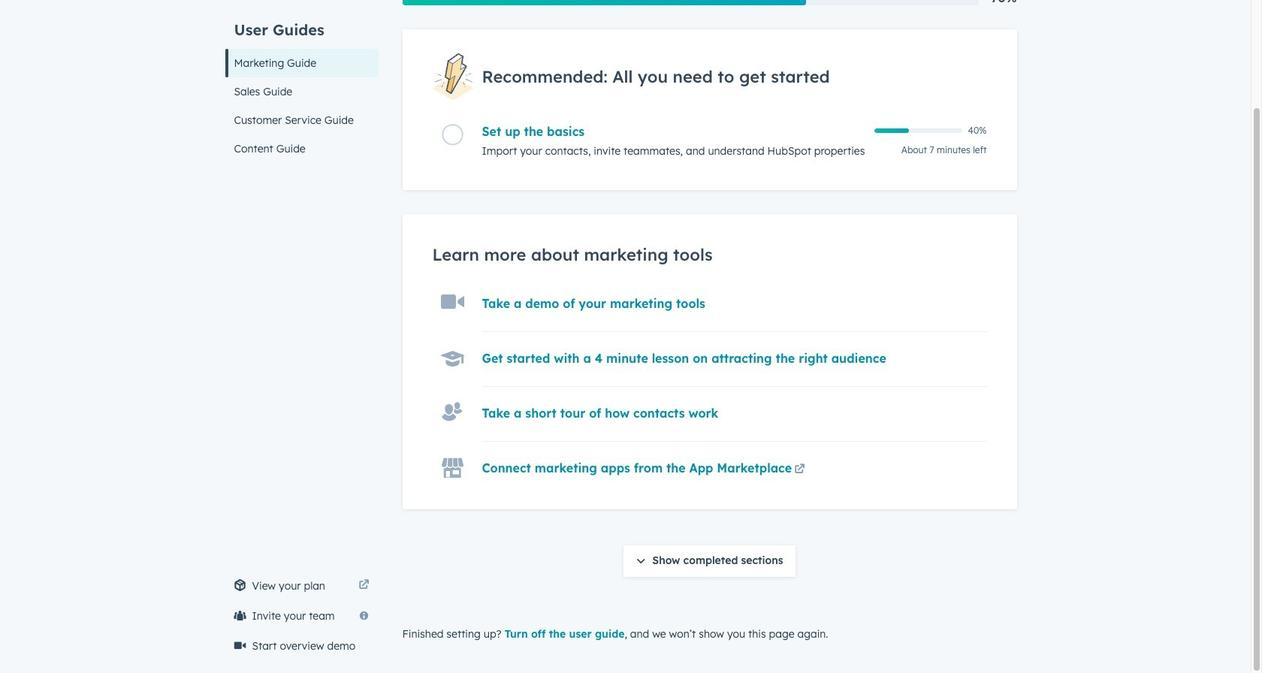 Task type: describe. For each thing, give the bounding box(es) containing it.
user guides element
[[225, 0, 379, 163]]



Task type: vqa. For each thing, say whether or not it's contained in the screenshot.
Lifecycle
no



Task type: locate. For each thing, give the bounding box(es) containing it.
link opens in a new window image
[[795, 465, 806, 476]]

progress bar
[[403, 0, 807, 5]]

link opens in a new window image
[[795, 462, 806, 480], [359, 577, 369, 595], [359, 580, 369, 592]]

[object object] complete progress bar
[[875, 129, 910, 133]]



